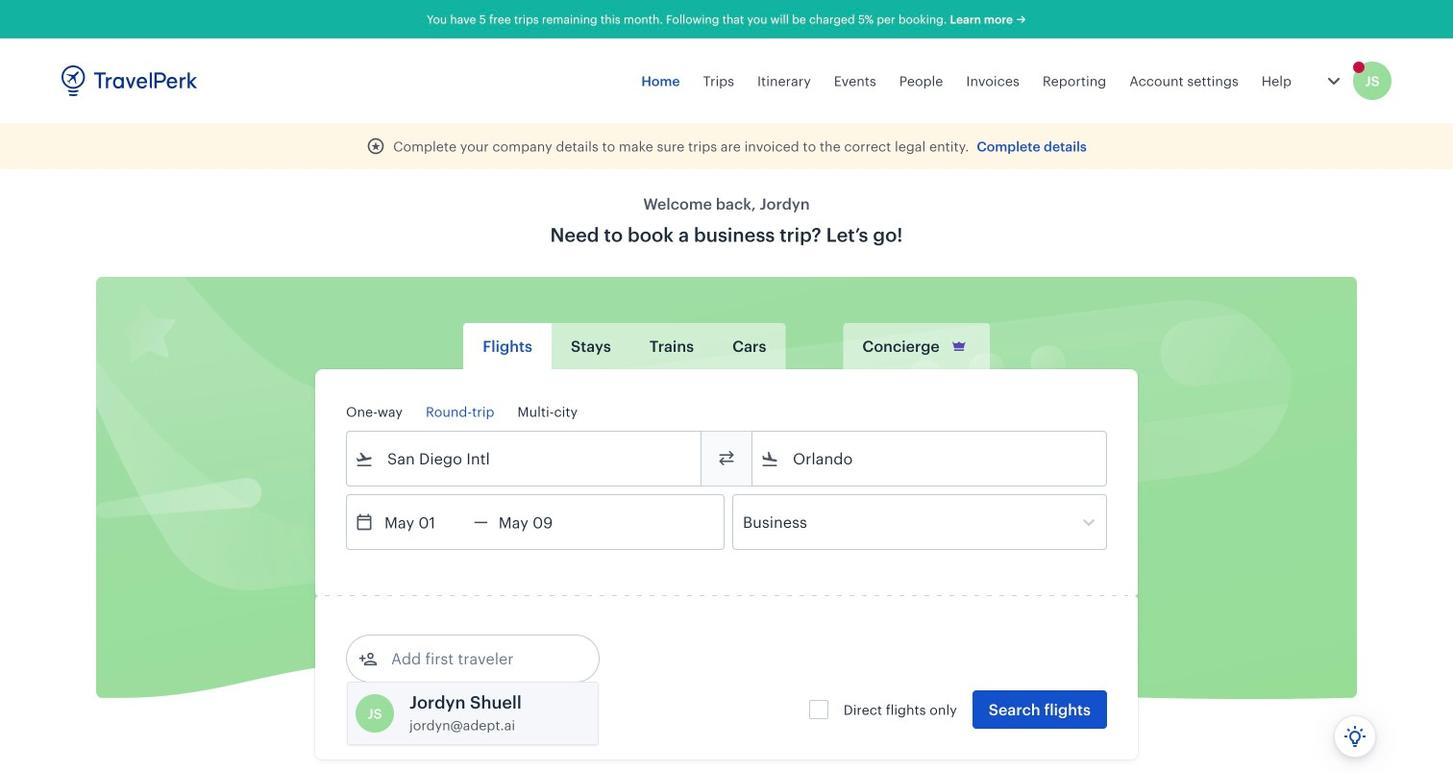 Task type: locate. For each thing, give the bounding box(es) containing it.
To search field
[[780, 443, 1082, 474]]

Depart text field
[[374, 495, 474, 549]]



Task type: vqa. For each thing, say whether or not it's contained in the screenshot.
Move forward to switch to the next month. image
no



Task type: describe. For each thing, give the bounding box(es) containing it.
From search field
[[374, 443, 676, 474]]

Add first traveler search field
[[378, 643, 578, 674]]

Return text field
[[488, 495, 588, 549]]



